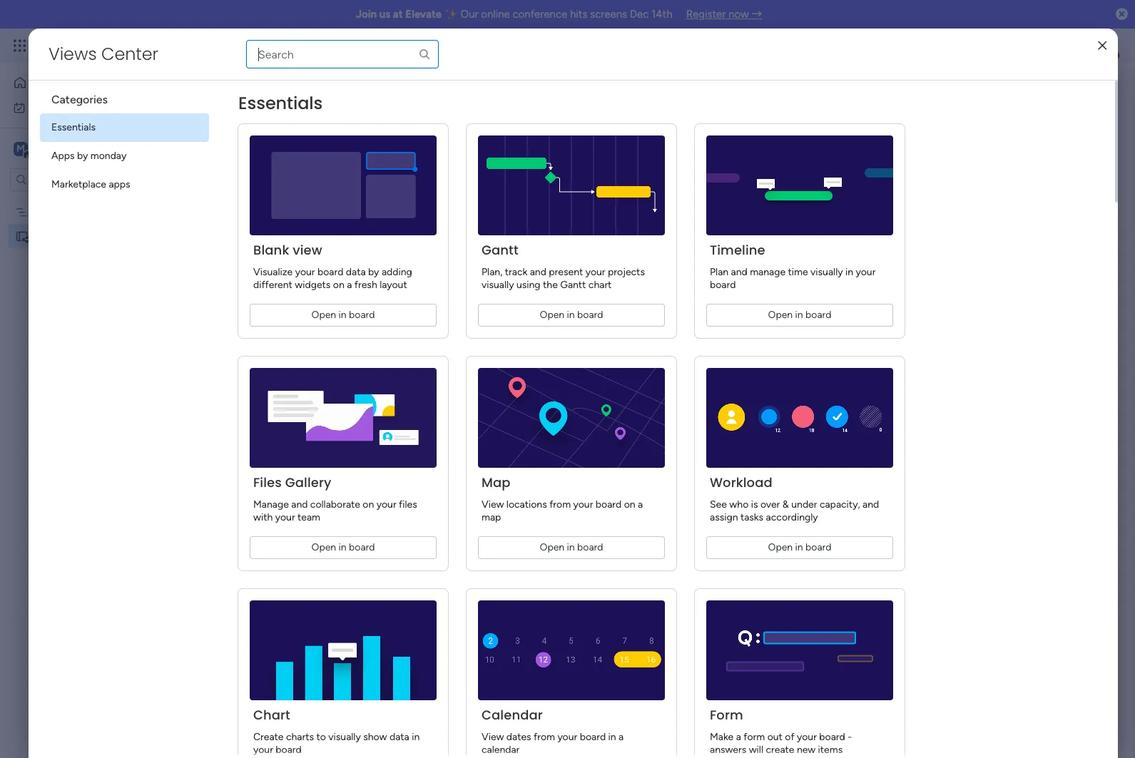 Task type: describe. For each thing, give the bounding box(es) containing it.
and inside 'workload see who is over & under capacity, and assign tasks accordingly'
[[863, 499, 879, 511]]

make
[[710, 731, 734, 743]]

by inside the blank view visualize your board data by adding different widgets on a fresh layout
[[368, 266, 379, 278]]

categories heading
[[40, 81, 209, 113]]

and for plan,
[[530, 266, 546, 278]]

visualize your board data with multiple widgets
[[459, 434, 865, 458]]

/
[[1068, 83, 1072, 96]]

and inside timeline plan and manage time visually in your board
[[731, 266, 747, 278]]

files
[[399, 499, 417, 511]]

capacity,
[[820, 499, 860, 511]]

multiple
[[723, 434, 793, 458]]

charts
[[286, 731, 314, 743]]

projects
[[608, 266, 645, 278]]

categories
[[51, 93, 108, 106]]

board inside 'calendar view dates from your board in a calendar'
[[580, 731, 606, 743]]

First Board field
[[233, 73, 358, 106]]

chart inside 'chart create charts to visually show data in your board'
[[253, 706, 290, 724]]

visualize your board data with multiple widgets element
[[189, 184, 1135, 758]]

files gallery
[[591, 116, 645, 128]]

timeline
[[710, 241, 765, 259]]

open in board button for gantt
[[478, 304, 665, 327]]

form
[[744, 731, 765, 743]]

2 vertical spatial blank
[[797, 334, 821, 346]]

dates
[[506, 731, 531, 743]]

chart
[[588, 279, 612, 291]]

in for view
[[339, 309, 346, 321]]

will
[[749, 744, 763, 756]]

to inside use charts, timelines, and other widgets to get insights from this board learn more
[[686, 472, 697, 485]]

home
[[33, 76, 60, 88]]

different
[[253, 279, 292, 291]]

views center
[[49, 42, 159, 66]]

1 vertical spatial visualize
[[459, 434, 534, 458]]

word cloud button
[[296, 111, 371, 134]]

and for gallery
[[291, 499, 308, 511]]

gantt down the present
[[560, 279, 586, 291]]

chart button
[[418, 111, 465, 134]]

dec
[[630, 8, 649, 21]]

view inside the blank view visualize your board data by adding different widgets on a fresh layout
[[293, 241, 322, 259]]

map
[[482, 512, 501, 524]]

Search in workspace field
[[30, 171, 119, 188]]

at
[[393, 8, 403, 21]]

a inside the blank view visualize your board data by adding different widgets on a fresh layout
[[347, 279, 352, 291]]

join us at elevate ✨ our online conference hits screens dec 14th
[[356, 8, 672, 21]]

essentials inside essentials option
[[51, 121, 96, 133]]

online
[[481, 8, 510, 21]]

1 horizontal spatial table
[[797, 174, 820, 186]]

gantt up plan,
[[482, 241, 518, 259]]

a inside 'calendar view dates from your board in a calendar'
[[619, 731, 624, 743]]

files gallery manage and collaborate on your files with your team
[[253, 474, 417, 524]]

management
[[144, 37, 222, 54]]

activity button
[[941, 78, 1009, 101]]

marketplace apps option
[[40, 171, 209, 199]]

create
[[253, 731, 284, 743]]

create
[[766, 744, 794, 756]]

form make a form out of your board - answers will create new items
[[710, 706, 852, 756]]

register now → link
[[686, 8, 762, 21]]

angle down image
[[277, 155, 284, 166]]

add your first widget button
[[608, 518, 716, 541]]

form inside button
[[666, 116, 689, 128]]

map
[[482, 474, 511, 492]]

hits
[[570, 8, 587, 21]]

2 horizontal spatial form
[[797, 311, 820, 323]]

present
[[549, 266, 583, 278]]

get
[[699, 472, 715, 485]]

your inside 'calendar view dates from your board in a calendar'
[[557, 731, 577, 743]]

&
[[782, 499, 789, 511]]

join
[[356, 8, 377, 21]]

collaborate
[[310, 499, 360, 511]]

my work
[[31, 101, 69, 113]]

filter button
[[526, 149, 611, 172]]

remove from favorites image
[[389, 82, 403, 97]]

main workspace
[[33, 142, 117, 155]]

blank view visualize your board data by adding different widgets on a fresh layout
[[253, 241, 412, 291]]

integrate
[[873, 117, 914, 129]]

0 vertical spatial with
[[683, 434, 719, 458]]

1 vertical spatial shareable board image
[[15, 229, 29, 243]]

layout
[[380, 279, 407, 291]]

v2 search image
[[399, 153, 409, 169]]

timeline plan and manage time visually in your board
[[710, 241, 876, 291]]

widgets inside use charts, timelines, and other widgets to get insights from this board learn more
[[645, 472, 684, 485]]

1 horizontal spatial shareable board image
[[213, 81, 230, 98]]

calendar for calendar
[[475, 116, 515, 128]]

m
[[16, 142, 25, 154]]

table inside button
[[262, 116, 286, 128]]

see plans button
[[230, 35, 299, 56]]

invite / 1
[[1041, 83, 1079, 96]]

kanban button
[[526, 111, 581, 134]]

workspace selection element
[[14, 140, 119, 159]]

open in board button for workload
[[706, 536, 893, 559]]

your inside button
[[636, 523, 656, 535]]

our
[[461, 8, 478, 21]]

1 horizontal spatial kanban
[[797, 265, 830, 278]]

the
[[543, 279, 558, 291]]

open for timeline
[[768, 309, 793, 321]]

gantt plan, track and present your projects visually using the gantt chart
[[482, 241, 645, 291]]

in for plan,
[[567, 309, 575, 321]]

your inside 'chart create charts to visually show data in your board'
[[253, 744, 273, 756]]

locations
[[506, 499, 547, 511]]

widget inside button
[[678, 523, 709, 535]]

arrow down image
[[594, 152, 611, 169]]

see plans
[[249, 39, 293, 51]]

marketplace
[[51, 178, 106, 190]]

-
[[848, 731, 852, 743]]

views
[[49, 42, 97, 66]]

manage
[[253, 499, 289, 511]]

chart inside button
[[429, 116, 454, 128]]

→
[[751, 8, 762, 21]]

from for map
[[549, 499, 571, 511]]

categories list box
[[40, 81, 220, 199]]

workspace
[[61, 142, 117, 155]]

under
[[791, 499, 817, 511]]

blank view inside button
[[711, 116, 758, 128]]

board inside timeline plan and manage time visually in your board
[[710, 279, 736, 291]]

your inside the blank view visualize your board data by adding different widgets on a fresh layout
[[295, 266, 315, 278]]

home button
[[9, 71, 153, 94]]

view for calendar
[[482, 731, 504, 743]]

search image
[[418, 48, 431, 61]]

out
[[767, 731, 783, 743]]

and for charts,
[[597, 472, 615, 485]]

chart create charts to visually show data in your board
[[253, 706, 420, 756]]

open for gantt
[[540, 309, 564, 321]]

work for my
[[48, 101, 69, 113]]

over
[[760, 499, 780, 511]]

time
[[788, 266, 808, 278]]

gallery for files gallery manage and collaborate on your files with your team
[[285, 474, 331, 492]]

on inside map view locations from your board on a map
[[624, 499, 635, 511]]

dapulse x slim image
[[1098, 40, 1107, 51]]

a inside map view locations from your board on a map
[[638, 499, 643, 511]]

form inside form make a form out of your board - answers will create new items
[[710, 706, 743, 724]]

open in board for blank view
[[311, 309, 375, 321]]

in inside 'calendar view dates from your board in a calendar'
[[608, 731, 616, 743]]

of
[[785, 731, 794, 743]]

visually inside timeline plan and manage time visually in your board
[[810, 266, 843, 278]]

answers
[[710, 744, 746, 756]]

2 vertical spatial view
[[823, 334, 844, 346]]

14th
[[651, 8, 672, 21]]

Search field
[[409, 151, 452, 171]]

new task
[[222, 154, 265, 166]]

open in board for gantt
[[540, 309, 603, 321]]

board inside form make a form out of your board - answers will create new items
[[819, 731, 845, 743]]

in inside timeline plan and manage time visually in your board
[[845, 266, 853, 278]]

from for calendar
[[534, 731, 555, 743]]

1 image
[[927, 29, 940, 45]]



Task type: vqa. For each thing, say whether or not it's contained in the screenshot.
bottommost widgets
yes



Task type: locate. For each thing, give the bounding box(es) containing it.
main for main table
[[238, 116, 260, 128]]

data up fresh
[[346, 266, 366, 278]]

visually right time on the top of page
[[810, 266, 843, 278]]

gantt up timeline plan and manage time visually in your board
[[797, 197, 823, 209]]

1 vertical spatial form
[[797, 311, 820, 323]]

view inside map view locations from your board on a map
[[482, 499, 504, 511]]

from inside map view locations from your board on a map
[[549, 499, 571, 511]]

main table
[[238, 116, 286, 128]]

monday
[[63, 37, 112, 54], [90, 150, 126, 162]]

by inside option
[[77, 150, 88, 162]]

open in board button down collaborate
[[250, 536, 437, 559]]

show
[[363, 731, 387, 743]]

0 horizontal spatial chart
[[253, 706, 290, 724]]

gallery for files gallery
[[614, 116, 645, 128]]

add your first widget
[[615, 523, 709, 535]]

add down word cloud button on the top left of page
[[327, 154, 345, 166]]

0 vertical spatial monday
[[63, 37, 112, 54]]

main down first
[[238, 116, 260, 128]]

files inside files gallery manage and collaborate on your files with your team
[[253, 474, 282, 492]]

your inside form make a form out of your board - answers will create new items
[[797, 731, 817, 743]]

gantt down remove from favorites image
[[382, 116, 408, 128]]

open in board for map
[[540, 541, 603, 554]]

0 horizontal spatial by
[[77, 150, 88, 162]]

to right the charts
[[316, 731, 326, 743]]

chart up timeline plan and manage time visually in your board
[[797, 220, 822, 232]]

0 vertical spatial from
[[758, 472, 781, 485]]

0 vertical spatial blank
[[711, 116, 735, 128]]

from inside use charts, timelines, and other widgets to get insights from this board learn more
[[758, 472, 781, 485]]

blank inside the blank view visualize your board data by adding different widgets on a fresh layout
[[253, 241, 289, 259]]

1 horizontal spatial with
[[683, 434, 719, 458]]

this
[[783, 472, 801, 485]]

first
[[237, 73, 282, 106]]

1 vertical spatial see
[[710, 499, 727, 511]]

open in board button for files gallery
[[250, 536, 437, 559]]

a
[[347, 279, 352, 291], [638, 499, 643, 511], [619, 731, 624, 743], [736, 731, 741, 743]]

and inside gantt plan, track and present your projects visually using the gantt chart
[[530, 266, 546, 278]]

tasks
[[740, 512, 763, 524]]

visualize
[[253, 266, 293, 278], [459, 434, 534, 458]]

add widget button
[[300, 149, 385, 172]]

1 vertical spatial data
[[638, 434, 678, 458]]

0 vertical spatial work
[[115, 37, 141, 54]]

files inside button
[[591, 116, 611, 128]]

open down the manage
[[768, 309, 793, 321]]

chart
[[429, 116, 454, 128], [797, 220, 822, 232], [253, 706, 290, 724]]

1 horizontal spatial see
[[710, 499, 727, 511]]

using
[[516, 279, 540, 291]]

widget right first at the bottom of the page
[[678, 523, 709, 535]]

task
[[245, 154, 265, 166]]

and up "using" in the left top of the page
[[530, 266, 546, 278]]

None search field
[[246, 40, 439, 68]]

chart up create
[[253, 706, 290, 724]]

open in board button for blank view
[[250, 304, 437, 327]]

blank down time on the top of page
[[797, 334, 821, 346]]

workload see who is over & under capacity, and assign tasks accordingly
[[710, 474, 879, 524]]

to inside 'chart create charts to visually show data in your board'
[[316, 731, 326, 743]]

see inside 'workload see who is over & under capacity, and assign tasks accordingly'
[[710, 499, 727, 511]]

1 vertical spatial from
[[549, 499, 571, 511]]

0 horizontal spatial on
[[333, 279, 344, 291]]

0 horizontal spatial blank
[[253, 241, 289, 259]]

data inside the blank view visualize your board data by adding different widgets on a fresh layout
[[346, 266, 366, 278]]

1 horizontal spatial visualize
[[459, 434, 534, 458]]

is
[[751, 499, 758, 511]]

1 horizontal spatial widget
[[678, 523, 709, 535]]

and inside use charts, timelines, and other widgets to get insights from this board learn more
[[597, 472, 615, 485]]

0 horizontal spatial visually
[[328, 731, 361, 743]]

your inside timeline plan and manage time visually in your board
[[856, 266, 876, 278]]

apps by monday option
[[40, 142, 209, 171]]

board inside use charts, timelines, and other widgets to get insights from this board learn more
[[804, 472, 831, 485]]

1 horizontal spatial work
[[115, 37, 141, 54]]

cloud
[[334, 116, 360, 128]]

kanban up filter
[[537, 116, 570, 128]]

monday up apps
[[90, 150, 126, 162]]

in for see
[[795, 541, 803, 554]]

invite / 1 button
[[1014, 78, 1085, 101]]

to left get
[[686, 472, 697, 485]]

1 horizontal spatial form
[[710, 706, 743, 724]]

from left "this"
[[758, 472, 781, 485]]

add widget
[[327, 154, 379, 166]]

apps
[[51, 150, 75, 162]]

0 horizontal spatial table
[[262, 116, 286, 128]]

by right apps
[[77, 150, 88, 162]]

new task button
[[216, 149, 270, 172]]

person button
[[460, 149, 522, 172]]

2 vertical spatial visually
[[328, 731, 361, 743]]

calendar inside 'calendar view dates from your board in a calendar'
[[482, 706, 543, 724]]

0 vertical spatial main
[[238, 116, 260, 128]]

0 horizontal spatial to
[[316, 731, 326, 743]]

open in board down the
[[540, 309, 603, 321]]

work
[[115, 37, 141, 54], [48, 101, 69, 113]]

from down 'timelines,'
[[549, 499, 571, 511]]

1 vertical spatial chart
[[797, 220, 822, 232]]

in inside 'chart create charts to visually show data in your board'
[[412, 731, 420, 743]]

0 horizontal spatial visualize
[[253, 266, 293, 278]]

with up get
[[683, 434, 719, 458]]

2 view from the top
[[482, 731, 504, 743]]

0 horizontal spatial files
[[253, 474, 282, 492]]

kanban
[[537, 116, 570, 128], [797, 265, 830, 278]]

gantt button
[[371, 111, 418, 134]]

visually inside gantt plan, track and present your projects visually using the gantt chart
[[482, 279, 514, 291]]

first board
[[237, 73, 355, 106]]

1 horizontal spatial files
[[591, 116, 611, 128]]

open in board down accordingly
[[768, 541, 831, 554]]

0 vertical spatial see
[[249, 39, 267, 51]]

add inside popup button
[[327, 154, 345, 166]]

1 horizontal spatial blank
[[711, 116, 735, 128]]

2 horizontal spatial on
[[624, 499, 635, 511]]

1 vertical spatial view
[[293, 241, 322, 259]]

blank view
[[711, 116, 758, 128], [797, 334, 844, 346]]

us
[[379, 8, 390, 21]]

from
[[758, 472, 781, 485], [549, 499, 571, 511], [534, 731, 555, 743]]

1 vertical spatial calendar
[[482, 706, 543, 724]]

2 horizontal spatial data
[[638, 434, 678, 458]]

2 horizontal spatial widgets
[[798, 434, 865, 458]]

0 vertical spatial shareable board image
[[213, 81, 230, 98]]

1 vertical spatial visually
[[482, 279, 514, 291]]

data up use charts, timelines, and other widgets to get insights from this board learn more
[[638, 434, 678, 458]]

view inside 'calendar view dates from your board in a calendar'
[[482, 731, 504, 743]]

open in board button down accordingly
[[706, 536, 893, 559]]

0 horizontal spatial essentials
[[51, 121, 96, 133]]

add for add widget
[[327, 154, 345, 166]]

0 horizontal spatial view
[[293, 241, 322, 259]]

work for monday
[[115, 37, 141, 54]]

visualize up use
[[459, 434, 534, 458]]

gallery up collaborate
[[285, 474, 331, 492]]

map view locations from your board on a map
[[482, 474, 643, 524]]

view up the calendar
[[482, 731, 504, 743]]

1 horizontal spatial by
[[368, 266, 379, 278]]

1 vertical spatial main
[[33, 142, 58, 155]]

plans
[[269, 39, 293, 51]]

1 vertical spatial widgets
[[798, 434, 865, 458]]

a inside form make a form out of your board - answers will create new items
[[736, 731, 741, 743]]

0 horizontal spatial gallery
[[285, 474, 331, 492]]

1 horizontal spatial essentials
[[238, 91, 323, 115]]

visually left show
[[328, 731, 361, 743]]

files up manage
[[253, 474, 282, 492]]

with inside files gallery manage and collaborate on your files with your team
[[253, 512, 273, 524]]

open for map
[[540, 541, 564, 554]]

elevate
[[405, 8, 442, 21]]

jacob simon image
[[1095, 34, 1118, 57]]

1 horizontal spatial data
[[389, 731, 409, 743]]

table
[[262, 116, 286, 128], [797, 174, 820, 186]]

1 horizontal spatial add
[[615, 523, 633, 535]]

open in board button down fresh
[[250, 304, 437, 327]]

1 horizontal spatial gallery
[[614, 116, 645, 128]]

1 vertical spatial monday
[[90, 150, 126, 162]]

work inside "button"
[[48, 101, 69, 113]]

blank right the form button
[[711, 116, 735, 128]]

0 vertical spatial calendar
[[475, 116, 515, 128]]

option
[[0, 199, 182, 202]]

and inside files gallery manage and collaborate on your files with your team
[[291, 499, 308, 511]]

main inside button
[[238, 116, 260, 128]]

with
[[683, 434, 719, 458], [253, 512, 273, 524]]

main right workspace image
[[33, 142, 58, 155]]

calendar for calendar view dates from your board in a calendar
[[482, 706, 543, 724]]

1 vertical spatial gallery
[[285, 474, 331, 492]]

on inside files gallery manage and collaborate on your files with your team
[[363, 499, 374, 511]]

plan
[[710, 266, 729, 278]]

and right capacity,
[[863, 499, 879, 511]]

0 vertical spatial widgets
[[295, 279, 331, 291]]

calendar
[[475, 116, 515, 128], [482, 706, 543, 724]]

fresh
[[354, 279, 377, 291]]

use charts, timelines, and other widgets to get insights from this board learn more
[[493, 472, 831, 499]]

widgets right the different
[[295, 279, 331, 291]]

data right show
[[389, 731, 409, 743]]

open down team
[[311, 541, 336, 554]]

and up team
[[291, 499, 308, 511]]

list box
[[0, 197, 182, 441]]

0 horizontal spatial widgets
[[295, 279, 331, 291]]

learn more link
[[637, 487, 687, 501]]

calendar button
[[465, 111, 526, 134]]

and right plan
[[731, 266, 747, 278]]

word cloud
[[307, 116, 360, 128]]

form up make
[[710, 706, 743, 724]]

files up arrow down image
[[591, 116, 611, 128]]

0 horizontal spatial with
[[253, 512, 273, 524]]

1 horizontal spatial widgets
[[645, 472, 684, 485]]

1 vertical spatial kanban
[[797, 265, 830, 278]]

1
[[1075, 83, 1079, 96]]

gallery left the form button
[[614, 116, 645, 128]]

work right my
[[48, 101, 69, 113]]

calendar inside button
[[475, 116, 515, 128]]

on left fresh
[[333, 279, 344, 291]]

open in board button down time on the top of page
[[706, 304, 893, 327]]

calendar up dates
[[482, 706, 543, 724]]

open in board for files gallery
[[311, 541, 375, 554]]

open for workload
[[768, 541, 793, 554]]

widgets down views
[[798, 434, 865, 458]]

apps
[[109, 178, 130, 190]]

add view image
[[777, 117, 783, 128]]

0 horizontal spatial blank view
[[711, 116, 758, 128]]

2 horizontal spatial chart
[[797, 220, 822, 232]]

0 vertical spatial visually
[[810, 266, 843, 278]]

chart up search field
[[429, 116, 454, 128]]

open in board down map view locations from your board on a map
[[540, 541, 603, 554]]

view up 'map'
[[482, 499, 504, 511]]

0 vertical spatial chart
[[429, 116, 454, 128]]

✨
[[444, 8, 458, 21]]

on right collaborate
[[363, 499, 374, 511]]

1 vertical spatial work
[[48, 101, 69, 113]]

0 horizontal spatial add
[[327, 154, 345, 166]]

form left blank view button
[[666, 116, 689, 128]]

0 horizontal spatial widget
[[348, 154, 379, 166]]

monday up home button
[[63, 37, 112, 54]]

see inside button
[[249, 39, 267, 51]]

main inside workspace selection element
[[33, 142, 58, 155]]

and left the other
[[597, 472, 615, 485]]

main for main workspace
[[33, 142, 58, 155]]

widgets up learn more link
[[645, 472, 684, 485]]

manage
[[750, 266, 786, 278]]

widgets inside the blank view visualize your board data by adding different widgets on a fresh layout
[[295, 279, 331, 291]]

dapulse integrations image
[[857, 117, 867, 128]]

screens
[[590, 8, 627, 21]]

main table button
[[216, 111, 296, 134]]

0 vertical spatial kanban
[[537, 116, 570, 128]]

widget inside popup button
[[348, 154, 379, 166]]

calendar
[[482, 744, 520, 756]]

open for files gallery
[[311, 541, 336, 554]]

on
[[333, 279, 344, 291], [363, 499, 374, 511], [624, 499, 635, 511]]

on inside the blank view visualize your board data by adding different widgets on a fresh layout
[[333, 279, 344, 291]]

see left plans
[[249, 39, 267, 51]]

visually down plan,
[[482, 279, 514, 291]]

open in board button down map view locations from your board on a map
[[478, 536, 665, 559]]

select product image
[[13, 39, 27, 53]]

activity
[[947, 83, 982, 96]]

2 vertical spatial data
[[389, 731, 409, 743]]

see up assign
[[710, 499, 727, 511]]

show board description image
[[365, 83, 382, 97]]

0 vertical spatial widget
[[348, 154, 379, 166]]

add
[[327, 154, 345, 166], [615, 523, 633, 535]]

1 horizontal spatial blank view
[[797, 334, 844, 346]]

0 vertical spatial blank view
[[711, 116, 758, 128]]

in for view
[[567, 541, 575, 554]]

form button
[[656, 111, 700, 134]]

0 horizontal spatial form
[[666, 116, 689, 128]]

1 view from the top
[[482, 499, 504, 511]]

0 vertical spatial by
[[77, 150, 88, 162]]

workload
[[710, 474, 772, 492]]

open down the
[[540, 309, 564, 321]]

your
[[295, 266, 315, 278], [585, 266, 605, 278], [856, 266, 876, 278], [538, 434, 577, 458], [376, 499, 396, 511], [573, 499, 593, 511], [275, 512, 295, 524], [636, 523, 656, 535], [557, 731, 577, 743], [797, 731, 817, 743], [253, 744, 273, 756]]

open down accordingly
[[768, 541, 793, 554]]

word
[[307, 116, 331, 128]]

files for files gallery
[[591, 116, 611, 128]]

monday work management
[[63, 37, 222, 54]]

other
[[617, 472, 643, 485]]

widget left "v2 search" icon
[[348, 154, 379, 166]]

essentials option
[[40, 113, 209, 142]]

main
[[238, 116, 260, 128], [33, 142, 58, 155]]

visually inside 'chart create charts to visually show data in your board'
[[328, 731, 361, 743]]

visually
[[810, 266, 843, 278], [482, 279, 514, 291], [328, 731, 361, 743]]

1 vertical spatial essentials
[[51, 121, 96, 133]]

0 vertical spatial files
[[591, 116, 611, 128]]

data inside 'chart create charts to visually show data in your board'
[[389, 731, 409, 743]]

by
[[77, 150, 88, 162], [368, 266, 379, 278]]

0 horizontal spatial kanban
[[537, 116, 570, 128]]

center
[[101, 42, 159, 66]]

gallery inside button
[[614, 116, 645, 128]]

in for gallery
[[339, 541, 346, 554]]

board inside 'chart create charts to visually show data in your board'
[[276, 744, 302, 756]]

1 horizontal spatial on
[[363, 499, 374, 511]]

open in board down collaborate
[[311, 541, 375, 554]]

view for map
[[482, 499, 504, 511]]

your inside gantt plan, track and present your projects visually using the gantt chart
[[585, 266, 605, 278]]

see
[[249, 39, 267, 51], [710, 499, 727, 511]]

gantt inside button
[[382, 116, 408, 128]]

2 vertical spatial from
[[534, 731, 555, 743]]

open in board down fresh
[[311, 309, 375, 321]]

form down time on the top of page
[[797, 311, 820, 323]]

calendar up person
[[475, 116, 515, 128]]

files for files gallery manage and collaborate on your files with your team
[[253, 474, 282, 492]]

open in board button for timeline
[[706, 304, 893, 327]]

1 vertical spatial widget
[[678, 523, 709, 535]]

open in board button down the
[[478, 304, 665, 327]]

blank up the different
[[253, 241, 289, 259]]

by up fresh
[[368, 266, 379, 278]]

open in board down time on the top of page
[[768, 309, 831, 321]]

board inside map view locations from your board on a map
[[596, 499, 622, 511]]

files
[[591, 116, 611, 128], [253, 474, 282, 492]]

1 vertical spatial table
[[797, 174, 820, 186]]

open down the blank view visualize your board data by adding different widgets on a fresh layout
[[311, 309, 336, 321]]

in for plan
[[795, 309, 803, 321]]

0 vertical spatial table
[[262, 116, 286, 128]]

0 horizontal spatial data
[[346, 266, 366, 278]]

workspace image
[[14, 141, 28, 157]]

1 vertical spatial add
[[615, 523, 633, 535]]

1 vertical spatial blank view
[[797, 334, 844, 346]]

your inside map view locations from your board on a map
[[573, 499, 593, 511]]

essentials up main table at left
[[238, 91, 323, 115]]

view inside blank view button
[[737, 116, 758, 128]]

1 horizontal spatial to
[[686, 472, 697, 485]]

board inside the blank view visualize your board data by adding different widgets on a fresh layout
[[317, 266, 343, 278]]

open down locations
[[540, 541, 564, 554]]

0 horizontal spatial main
[[33, 142, 58, 155]]

1 vertical spatial to
[[316, 731, 326, 743]]

add for add your first widget
[[615, 523, 633, 535]]

open in board for timeline
[[768, 309, 831, 321]]

open in board button for map
[[478, 536, 665, 559]]

add left first at the bottom of the page
[[615, 523, 633, 535]]

open in board button
[[250, 304, 437, 327], [478, 304, 665, 327], [706, 304, 893, 327], [250, 536, 437, 559], [478, 536, 665, 559], [706, 536, 893, 559]]

essentials up 'main workspace'
[[51, 121, 96, 133]]

assign
[[710, 512, 738, 524]]

blank inside button
[[711, 116, 735, 128]]

open for blank view
[[311, 309, 336, 321]]

who
[[729, 499, 749, 511]]

1 horizontal spatial visually
[[482, 279, 514, 291]]

1 vertical spatial by
[[368, 266, 379, 278]]

visualize inside the blank view visualize your board data by adding different widgets on a fresh layout
[[253, 266, 293, 278]]

person
[[483, 155, 513, 167]]

gallery inside files gallery manage and collaborate on your files with your team
[[285, 474, 331, 492]]

shareable board image
[[213, 81, 230, 98], [15, 229, 29, 243]]

with down manage
[[253, 512, 273, 524]]

board
[[288, 73, 355, 106]]

blank view left add view image
[[711, 116, 758, 128]]

on left 'learn'
[[624, 499, 635, 511]]

widgets
[[295, 279, 331, 291], [798, 434, 865, 458], [645, 472, 684, 485]]

now
[[728, 8, 749, 21]]

work up categories heading
[[115, 37, 141, 54]]

1 horizontal spatial view
[[737, 116, 758, 128]]

accordingly
[[766, 512, 818, 524]]

0 horizontal spatial shareable board image
[[15, 229, 29, 243]]

from right dates
[[534, 731, 555, 743]]

2 horizontal spatial view
[[823, 334, 844, 346]]

0 vertical spatial add
[[327, 154, 345, 166]]

blank view up views
[[797, 334, 844, 346]]

Search for a column type search field
[[246, 40, 439, 68]]

add inside button
[[615, 523, 633, 535]]

0 vertical spatial essentials
[[238, 91, 323, 115]]

monday inside option
[[90, 150, 126, 162]]

visualize up the different
[[253, 266, 293, 278]]

2 vertical spatial form
[[710, 706, 743, 724]]

1 vertical spatial with
[[253, 512, 273, 524]]

my work button
[[9, 96, 153, 119]]

1 horizontal spatial main
[[238, 116, 260, 128]]

open in board for workload
[[768, 541, 831, 554]]

views
[[805, 404, 831, 416]]

kanban inside button
[[537, 116, 570, 128]]

kanban right the manage
[[797, 265, 830, 278]]

from inside 'calendar view dates from your board in a calendar'
[[534, 731, 555, 743]]

2 vertical spatial widgets
[[645, 472, 684, 485]]

register
[[686, 8, 726, 21]]



